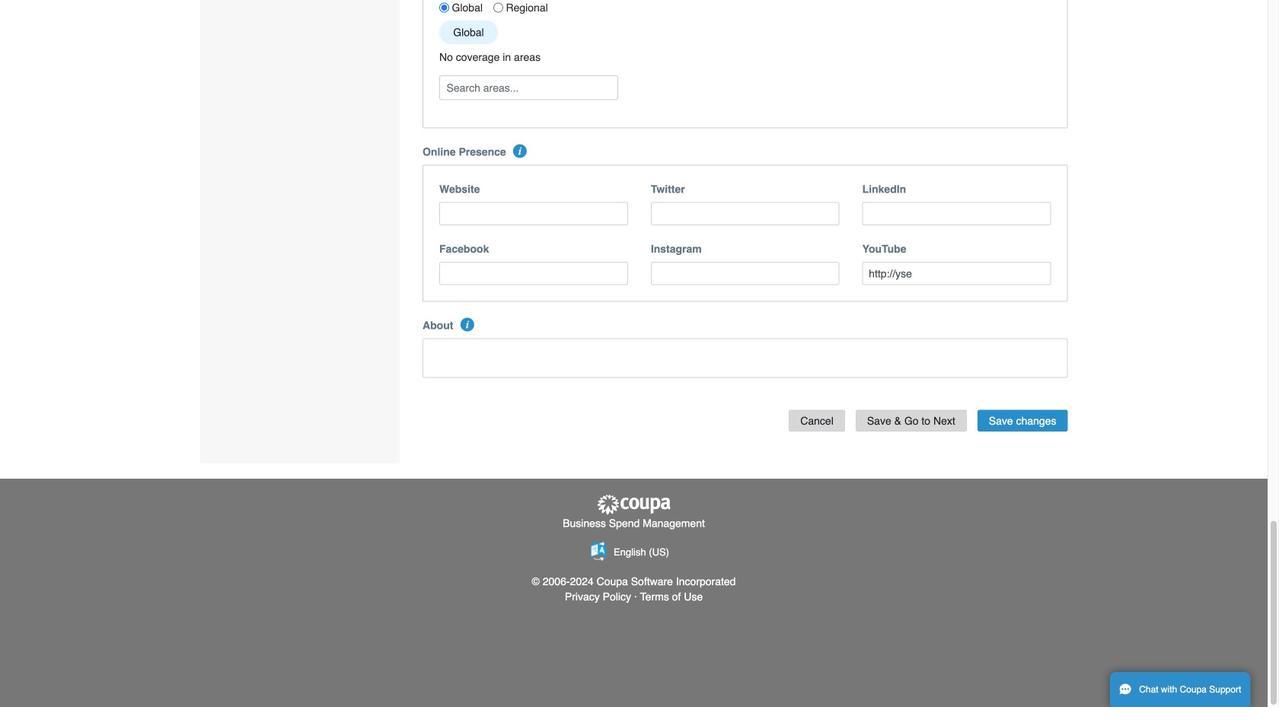Task type: vqa. For each thing, say whether or not it's contained in the screenshot.
the Coupa Supplier Portal image
yes



Task type: locate. For each thing, give the bounding box(es) containing it.
None text field
[[863, 202, 1051, 225], [439, 262, 628, 285], [651, 262, 840, 285], [863, 202, 1051, 225], [439, 262, 628, 285], [651, 262, 840, 285]]

None text field
[[439, 202, 628, 225], [651, 202, 840, 225], [863, 262, 1051, 285], [423, 339, 1068, 378], [439, 202, 628, 225], [651, 202, 840, 225], [863, 262, 1051, 285], [423, 339, 1068, 378]]

None radio
[[439, 3, 449, 13], [494, 3, 503, 13], [439, 3, 449, 13], [494, 3, 503, 13]]

coupa supplier portal image
[[596, 494, 672, 516]]



Task type: describe. For each thing, give the bounding box(es) containing it.
Search areas... text field
[[441, 76, 617, 99]]

additional information image
[[513, 144, 527, 158]]

additional information image
[[461, 318, 474, 332]]



